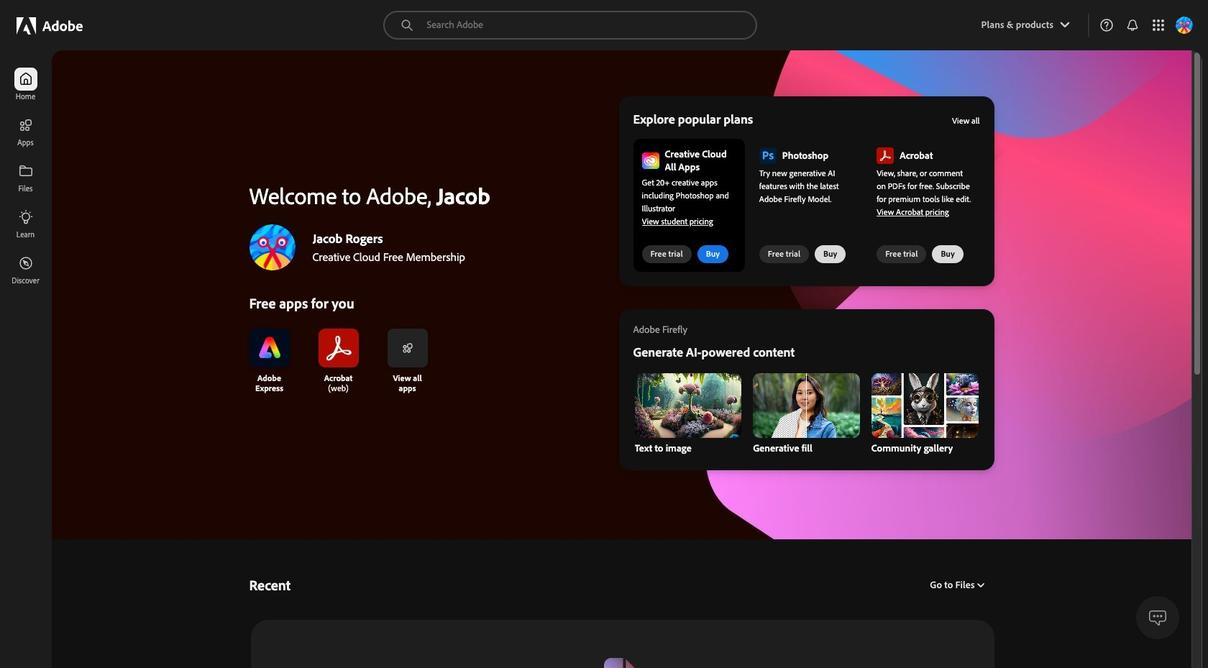 Task type: describe. For each thing, give the bounding box(es) containing it.
apps to try element
[[619, 96, 994, 286]]

Search Adobe search field
[[384, 11, 757, 40]]

generative fill image
[[753, 373, 860, 438]]

creative cloud all apps image
[[642, 152, 659, 169]]

adobe express image
[[249, 329, 289, 367]]

photoshop image
[[759, 147, 776, 164]]



Task type: vqa. For each thing, say whether or not it's contained in the screenshot.
Since
no



Task type: locate. For each thing, give the bounding box(es) containing it.
go to files image
[[975, 582, 984, 587]]

acrobat image
[[318, 329, 358, 367]]

text to image image
[[635, 373, 741, 438]]

community gallery image
[[871, 373, 978, 438]]

acrobat image
[[877, 147, 894, 164]]

view more image
[[402, 342, 413, 354]]



